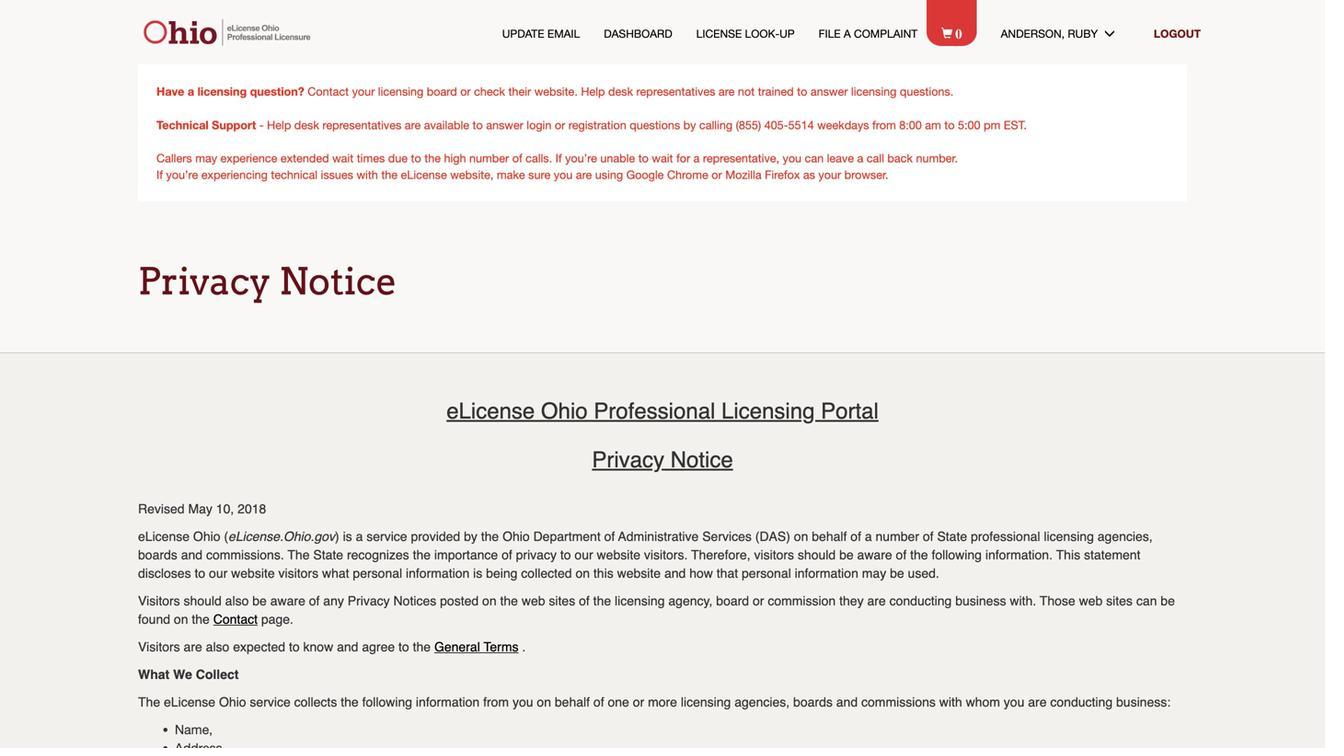 Task type: describe. For each thing, give the bounding box(es) containing it.
have
[[156, 84, 184, 98]]

or inside visitors should also be aware of any privacy notices posted on the web sites of the licensing agency, board or commission they are conducting business with. those web sites can be found on the
[[753, 594, 764, 609]]

back
[[888, 151, 913, 165]]

call
[[867, 151, 884, 165]]

the up importance
[[481, 529, 499, 544]]

licensing up support
[[198, 84, 247, 98]]

contact link
[[213, 612, 258, 627]]

and up discloses
[[181, 548, 203, 563]]

visitors should also be aware of any privacy notices posted on the web sites of the licensing agency, board or commission they are conducting business with. those web sites can be found on the
[[138, 594, 1175, 627]]

not
[[738, 85, 755, 98]]

1 vertical spatial state
[[313, 548, 343, 563]]

firefox
[[765, 168, 800, 181]]

and down visitors. in the bottom of the page
[[665, 566, 686, 581]]

know
[[303, 640, 333, 655]]

you up firefox
[[783, 151, 802, 165]]

commissions.
[[206, 548, 284, 563]]

callers may experience extended wait times due to the high number of calls. if you're unable to wait for a representative, you can leave a call back number. if you're experiencing technical issues with the elicense website, make sure you are using google chrome or mozilla firefox as your browser.
[[156, 151, 958, 181]]

chrome
[[667, 168, 709, 181]]

on right (das)
[[794, 529, 808, 544]]

question?
[[250, 84, 304, 98]]

posted
[[440, 594, 479, 609]]

8:00
[[899, 118, 922, 132]]

0 vertical spatial you're
[[565, 151, 597, 165]]

1 vertical spatial notice
[[671, 447, 733, 472]]

help inside have a licensing question? contact your licensing board or check their website. help desk representatives are not trained to answer licensing questions.
[[581, 85, 605, 98]]

whom
[[966, 695, 1000, 710]]

discloses
[[138, 566, 191, 581]]

collected
[[521, 566, 572, 581]]

conducting inside visitors should also be aware of any privacy notices posted on the web sites of the licensing agency, board or commission they are conducting business with. those web sites can be found on the
[[890, 594, 952, 609]]

ohio down collect
[[219, 695, 246, 710]]

est.
[[1004, 118, 1027, 132]]

.
[[522, 640, 526, 655]]

the left high
[[425, 151, 441, 165]]

administrative
[[618, 529, 699, 544]]

your inside have a licensing question? contact your licensing board or check their website. help desk representatives are not trained to answer licensing questions.
[[352, 85, 375, 98]]

as
[[803, 168, 815, 181]]

are inside visitors should also be aware of any privacy notices posted on the web sites of the licensing agency, board or commission they are conducting business with. those web sites can be found on the
[[868, 594, 886, 609]]

update email link
[[502, 26, 580, 41]]

to right agree
[[399, 640, 409, 655]]

information down importance
[[406, 566, 470, 581]]

general
[[434, 640, 480, 655]]

(das)
[[755, 529, 791, 544]]

due
[[388, 151, 408, 165]]

or inside callers may experience extended wait times due to the high number of calls. if you're unable to wait for a representative, you can leave a call back number. if you're experiencing technical issues with the elicense website, make sure you are using google chrome or mozilla firefox as your browser.
[[712, 168, 722, 181]]

(855)
[[736, 118, 761, 132]]

)
[[335, 529, 339, 544]]

what we collect
[[138, 668, 239, 682]]

2 horizontal spatial privacy
[[592, 447, 665, 472]]

collect
[[196, 668, 239, 682]]

to inside have a licensing question? contact your licensing board or check their website. help desk representatives are not trained to answer licensing questions.
[[797, 85, 808, 98]]

revised
[[138, 502, 185, 517]]

login
[[527, 118, 552, 132]]

1 sites from the left
[[549, 594, 575, 609]]

the down provided in the bottom left of the page
[[413, 548, 431, 563]]

recognizes
[[347, 548, 409, 563]]

answer inside have a licensing question? contact your licensing board or check their website. help desk representatives are not trained to answer licensing questions.
[[811, 85, 848, 98]]

for
[[677, 151, 690, 165]]

1 vertical spatial the
[[138, 695, 160, 710]]

times
[[357, 151, 385, 165]]

callers
[[156, 151, 192, 165]]

1 wait from the left
[[332, 151, 354, 165]]

licensing up weekdays
[[851, 85, 897, 98]]

update email
[[502, 27, 580, 40]]

information down general in the left of the page
[[416, 695, 480, 710]]

professional
[[594, 399, 716, 424]]

logout link
[[1154, 27, 1201, 40]]

check
[[474, 85, 505, 98]]

sure
[[529, 168, 551, 181]]

licensing up due
[[378, 85, 424, 98]]

may
[[188, 502, 213, 517]]

may inside callers may experience extended wait times due to the high number of calls. if you're unable to wait for a representative, you can leave a call back number. if you're experiencing technical issues with the elicense website, make sure you are using google chrome or mozilla firefox as your browser.
[[195, 151, 217, 165]]

look-
[[745, 27, 780, 40]]

anderson, ruby link
[[1001, 26, 1130, 41]]

what
[[322, 566, 349, 581]]

desk inside technical support - help desk representatives are available to answer login or registration questions by calling (855) 405-5514 weekdays from 8:00 am to 5:00 pm est.
[[294, 118, 319, 132]]

to right am
[[945, 118, 955, 132]]

service for a
[[367, 529, 407, 544]]

0 horizontal spatial agencies,
[[735, 695, 790, 710]]

can inside visitors should also be aware of any privacy notices posted on the web sites of the licensing agency, board or commission they are conducting business with. those web sites can be found on the
[[1137, 594, 1157, 609]]

aware inside visitors should also be aware of any privacy notices posted on the web sites of the licensing agency, board or commission they are conducting business with. those web sites can be found on the
[[270, 594, 305, 609]]

terms
[[484, 640, 519, 655]]

0 vertical spatial privacy notice
[[138, 259, 397, 304]]

can inside callers may experience extended wait times due to the high number of calls. if you're unable to wait for a representative, you can leave a call back number. if you're experiencing technical issues with the elicense website, make sure you are using google chrome or mozilla firefox as your browser.
[[805, 151, 824, 165]]

notices
[[394, 594, 437, 609]]

on right the found
[[174, 612, 188, 627]]

1 horizontal spatial privacy notice
[[592, 447, 733, 472]]

contact page.
[[213, 612, 294, 627]]

extended
[[281, 151, 329, 165]]

0 horizontal spatial privacy
[[138, 259, 271, 304]]

technical
[[271, 168, 318, 181]]

the left general in the left of the page
[[413, 640, 431, 655]]

website down commissions.
[[231, 566, 275, 581]]

what
[[138, 668, 170, 682]]

license look-up
[[696, 27, 795, 40]]

name,
[[175, 722, 213, 737]]

technical support - help desk representatives are available to answer login or registration questions by calling (855) 405-5514 weekdays from 8:00 am to 5:00 pm est.
[[156, 118, 1027, 132]]

) is a service provided by the ohio department of administrative services (das) on behalf of a number of state professional licensing agencies, boards and commissions. the state recognizes the importance of privacy to our website visitors. therefore, visitors should be aware of the following information. this statement discloses to our website visitors what personal information is being collected on this website and how that personal information may be used.
[[138, 529, 1153, 581]]

number.
[[916, 151, 958, 165]]

website,
[[450, 168, 494, 181]]

found
[[138, 612, 170, 627]]

5:00
[[958, 118, 981, 132]]

board inside have a licensing question? contact your licensing board or check their website. help desk representatives are not trained to answer licensing questions.
[[427, 85, 457, 98]]

one
[[608, 695, 629, 710]]

1 horizontal spatial conducting
[[1051, 695, 1113, 710]]

1 vertical spatial boards
[[793, 695, 833, 710]]

make
[[497, 168, 525, 181]]

should inside visitors should also be aware of any privacy notices posted on the web sites of the licensing agency, board or commission they are conducting business with. those web sites can be found on the
[[184, 594, 222, 609]]

information up commission
[[795, 566, 859, 581]]

website up this
[[597, 548, 641, 563]]

those
[[1040, 594, 1076, 609]]

are inside technical support - help desk representatives are available to answer login or registration questions by calling (855) 405-5514 weekdays from 8:00 am to 5:00 pm est.
[[405, 118, 421, 132]]

website.
[[535, 85, 578, 98]]

2 web from the left
[[1079, 594, 1103, 609]]

commissions
[[862, 695, 936, 710]]

this
[[594, 566, 614, 581]]

dashboard link
[[604, 26, 673, 41]]

0 vertical spatial notice
[[279, 259, 397, 304]]

have a licensing question? contact your licensing board or check their website. help desk representatives are not trained to answer licensing questions.
[[156, 84, 954, 98]]

commission
[[768, 594, 836, 609]]

expected
[[233, 640, 285, 655]]

agree
[[362, 640, 395, 655]]

the elicense ohio service collects the following information from you on behalf of one or more licensing agencies, boards and commissions with whom you are conducting business:
[[138, 695, 1171, 710]]

0 vertical spatial state
[[937, 529, 968, 544]]

the left contact link
[[192, 612, 210, 627]]

0 vertical spatial visitors
[[754, 548, 794, 563]]

weekdays
[[817, 118, 869, 132]]

trained
[[758, 85, 794, 98]]

visitors for visitors are also expected to know and agree to the general terms .
[[138, 640, 180, 655]]

to down department
[[560, 548, 571, 563]]

0 horizontal spatial following
[[362, 695, 412, 710]]

representatives inside have a licensing question? contact your licensing board or check their website. help desk representatives are not trained to answer licensing questions.
[[637, 85, 716, 98]]

may inside ) is a service provided by the ohio department of administrative services (das) on behalf of a number of state professional licensing agencies, boards and commissions. the state recognizes the importance of privacy to our website visitors. therefore, visitors should be aware of the following information. this statement discloses to our website visitors what personal information is being collected on this website and how that personal information may be used.
[[862, 566, 887, 581]]

browser.
[[845, 168, 889, 181]]

agencies, inside ) is a service provided by the ohio department of administrative services (das) on behalf of a number of state professional licensing agencies, boards and commissions. the state recognizes the importance of privacy to our website visitors. therefore, visitors should be aware of the following information. this statement discloses to our website visitors what personal information is being collected on this website and how that personal information may be used.
[[1098, 529, 1153, 544]]

to left know
[[289, 640, 300, 655]]

how
[[690, 566, 713, 581]]

0 horizontal spatial from
[[483, 695, 509, 710]]

on right "posted"
[[482, 594, 497, 609]]

visitors.
[[644, 548, 688, 563]]

and right know
[[337, 640, 358, 655]]

licensing
[[722, 399, 815, 424]]

your inside callers may experience extended wait times due to the high number of calls. if you're unable to wait for a representative, you can leave a call back number. if you're experiencing technical issues with the elicense website, make sure you are using google chrome or mozilla firefox as your browser.
[[819, 168, 841, 181]]

am
[[925, 118, 941, 132]]

to up google
[[639, 151, 649, 165]]

page.
[[261, 612, 294, 627]]

1 vertical spatial is
[[473, 566, 483, 581]]

visitors for visitors should also be aware of any privacy notices posted on the web sites of the licensing agency, board or commission they are conducting business with. those web sites can be found on the
[[138, 594, 180, 609]]

questions.
[[900, 85, 954, 98]]

from inside technical support - help desk representatives are available to answer login or registration questions by calling (855) 405-5514 weekdays from 8:00 am to 5:00 pm est.
[[873, 118, 896, 132]]

on left one
[[537, 695, 551, 710]]

business:
[[1117, 695, 1171, 710]]

the down this
[[593, 594, 611, 609]]

agency,
[[669, 594, 713, 609]]

to right discloses
[[195, 566, 205, 581]]

to right available
[[473, 118, 483, 132]]

unable
[[601, 151, 635, 165]]

board inside visitors should also be aware of any privacy notices posted on the web sites of the licensing agency, board or commission they are conducting business with. those web sites can be found on the
[[716, 594, 749, 609]]

are right whom
[[1028, 695, 1047, 710]]

0 horizontal spatial visitors
[[278, 566, 319, 581]]

the down due
[[381, 168, 398, 181]]



Task type: locate. For each thing, give the bounding box(es) containing it.
1 vertical spatial aware
[[270, 594, 305, 609]]

file a complaint
[[819, 27, 918, 40]]

privacy inside visitors should also be aware of any privacy notices posted on the web sites of the licensing agency, board or commission they are conducting business with. those web sites can be found on the
[[348, 594, 390, 609]]

0 horizontal spatial board
[[427, 85, 457, 98]]

0 vertical spatial your
[[352, 85, 375, 98]]

0 vertical spatial by
[[684, 118, 696, 132]]

1 horizontal spatial may
[[862, 566, 887, 581]]

you right whom
[[1004, 695, 1025, 710]]

0 vertical spatial boards
[[138, 548, 177, 563]]

also for are
[[206, 640, 230, 655]]

1 vertical spatial contact
[[213, 612, 258, 627]]

you're up using
[[565, 151, 597, 165]]

0 horizontal spatial our
[[209, 566, 228, 581]]

can
[[805, 151, 824, 165], [1137, 594, 1157, 609]]

1 horizontal spatial personal
[[742, 566, 791, 581]]

0 vertical spatial behalf
[[812, 529, 847, 544]]

0 horizontal spatial should
[[184, 594, 222, 609]]

1 vertical spatial behalf
[[555, 695, 590, 710]]

help up technical support - help desk representatives are available to answer login or registration questions by calling (855) 405-5514 weekdays from 8:00 am to 5:00 pm est.
[[581, 85, 605, 98]]

the down what
[[138, 695, 160, 710]]

0
[[956, 24, 962, 40]]

license look-up link
[[696, 26, 795, 41]]

0 vertical spatial service
[[367, 529, 407, 544]]

with.
[[1010, 594, 1037, 609]]

1 horizontal spatial our
[[575, 548, 593, 563]]

answer up weekdays
[[811, 85, 848, 98]]

licensing inside ) is a service provided by the ohio department of administrative services (das) on behalf of a number of state professional licensing agencies, boards and commissions. the state recognizes the importance of privacy to our website visitors. therefore, visitors should be aware of the following information. this statement discloses to our website visitors what personal information is being collected on this website and how that personal information may be used.
[[1044, 529, 1094, 544]]

the up used.
[[910, 548, 928, 563]]

number up used.
[[876, 529, 920, 544]]

privacy
[[516, 548, 557, 563]]

0 vertical spatial may
[[195, 151, 217, 165]]

sites down the statement
[[1107, 594, 1133, 609]]

1 horizontal spatial if
[[556, 151, 562, 165]]

can down the statement
[[1137, 594, 1157, 609]]

behalf
[[812, 529, 847, 544], [555, 695, 590, 710]]

1 vertical spatial help
[[267, 118, 291, 132]]

with down times
[[357, 168, 378, 181]]

and left commissions
[[836, 695, 858, 710]]

your
[[352, 85, 375, 98], [819, 168, 841, 181]]

1 vertical spatial visitors
[[138, 640, 180, 655]]

boards
[[138, 548, 177, 563], [793, 695, 833, 710]]

contact
[[308, 85, 349, 98], [213, 612, 258, 627]]

following up used.
[[932, 548, 982, 563]]

0 horizontal spatial answer
[[486, 118, 524, 132]]

ohio left professional
[[541, 399, 588, 424]]

portal
[[821, 399, 879, 424]]

0 horizontal spatial help
[[267, 118, 291, 132]]

privacy notice
[[138, 259, 397, 304], [592, 447, 733, 472]]

elicense inside callers may experience extended wait times due to the high number of calls. if you're unable to wait for a representative, you can leave a call back number. if you're experiencing technical issues with the elicense website, make sure you are using google chrome or mozilla firefox as your browser.
[[401, 168, 447, 181]]

licensing right more
[[681, 695, 731, 710]]

0 vertical spatial the
[[288, 548, 310, 563]]

0 horizontal spatial notice
[[279, 259, 397, 304]]

menu down image
[[1104, 27, 1130, 39]]

licensing down ) is a service provided by the ohio department of administrative services (das) on behalf of a number of state professional licensing agencies, boards and commissions. the state recognizes the importance of privacy to our website visitors. therefore, visitors should be aware of the following information. this statement discloses to our website visitors what personal information is being collected on this website and how that personal information may be used.
[[615, 594, 665, 609]]

number up website,
[[469, 151, 509, 165]]

1 horizontal spatial with
[[940, 695, 963, 710]]

2 personal from the left
[[742, 566, 791, 581]]

1 horizontal spatial answer
[[811, 85, 848, 98]]

licensing inside visitors should also be aware of any privacy notices posted on the web sites of the licensing agency, board or commission they are conducting business with. those web sites can be found on the
[[615, 594, 665, 609]]

the
[[425, 151, 441, 165], [381, 168, 398, 181], [481, 529, 499, 544], [413, 548, 431, 563], [910, 548, 928, 563], [500, 594, 518, 609], [593, 594, 611, 609], [192, 612, 210, 627], [413, 640, 431, 655], [341, 695, 359, 710]]

pm
[[984, 118, 1001, 132]]

1 horizontal spatial your
[[819, 168, 841, 181]]

0 horizontal spatial is
[[343, 529, 352, 544]]

therefore,
[[691, 548, 751, 563]]

representatives up times
[[323, 118, 402, 132]]

0 vertical spatial privacy
[[138, 259, 271, 304]]

may
[[195, 151, 217, 165], [862, 566, 887, 581]]

should up commission
[[798, 548, 836, 563]]

boards up discloses
[[138, 548, 177, 563]]

should up contact link
[[184, 594, 222, 609]]

1 vertical spatial also
[[206, 640, 230, 655]]

2 wait from the left
[[652, 151, 673, 165]]

5514
[[788, 118, 814, 132]]

desk
[[608, 85, 633, 98], [294, 118, 319, 132]]

update
[[502, 27, 544, 40]]

following down agree
[[362, 695, 412, 710]]

0 horizontal spatial personal
[[353, 566, 402, 581]]

with inside callers may experience extended wait times due to the high number of calls. if you're unable to wait for a representative, you can leave a call back number. if you're experiencing technical issues with the elicense website, make sure you are using google chrome or mozilla firefox as your browser.
[[357, 168, 378, 181]]

may up they
[[862, 566, 887, 581]]

service left 'collects'
[[250, 695, 291, 710]]

1 horizontal spatial is
[[473, 566, 483, 581]]

1 vertical spatial can
[[1137, 594, 1157, 609]]

also inside visitors should also be aware of any privacy notices posted on the web sites of the licensing agency, board or commission they are conducting business with. those web sites can be found on the
[[225, 594, 249, 609]]

technical
[[156, 118, 209, 132]]

0 horizontal spatial sites
[[549, 594, 575, 609]]

0 vertical spatial with
[[357, 168, 378, 181]]

conducting left business:
[[1051, 695, 1113, 710]]

board up available
[[427, 85, 457, 98]]

0 vertical spatial visitors
[[138, 594, 180, 609]]

1 vertical spatial desk
[[294, 118, 319, 132]]

or inside have a licensing question? contact your licensing board or check their website. help desk representatives are not trained to answer licensing questions.
[[460, 85, 471, 98]]

1 horizontal spatial following
[[932, 548, 982, 563]]

should inside ) is a service provided by the ohio department of administrative services (das) on behalf of a number of state professional licensing agencies, boards and commissions. the state recognizes the importance of privacy to our website visitors. therefore, visitors should be aware of the following information. this statement discloses to our website visitors what personal information is being collected on this website and how that personal information may be used.
[[798, 548, 836, 563]]

the down being
[[500, 594, 518, 609]]

0 vertical spatial answer
[[811, 85, 848, 98]]

1 vertical spatial may
[[862, 566, 887, 581]]

desk up the registration
[[608, 85, 633, 98]]

and
[[181, 548, 203, 563], [665, 566, 686, 581], [337, 640, 358, 655], [836, 695, 858, 710]]

1 horizontal spatial desk
[[608, 85, 633, 98]]

behalf left one
[[555, 695, 590, 710]]

or
[[460, 85, 471, 98], [555, 118, 565, 132], [712, 168, 722, 181], [753, 594, 764, 609], [633, 695, 644, 710]]

with left whom
[[940, 695, 963, 710]]

web down collected
[[522, 594, 545, 609]]

wait
[[332, 151, 354, 165], [652, 151, 673, 165]]

dashboard
[[604, 27, 673, 40]]

0 horizontal spatial conducting
[[890, 594, 952, 609]]

the right 'collects'
[[341, 695, 359, 710]]

can up as
[[805, 151, 824, 165]]

1 vertical spatial our
[[209, 566, 228, 581]]

board
[[427, 85, 457, 98], [716, 594, 749, 609]]

calls.
[[526, 151, 552, 165]]

1 vertical spatial from
[[483, 695, 509, 710]]

0 vertical spatial following
[[932, 548, 982, 563]]

are inside have a licensing question? contact your licensing board or check their website. help desk representatives are not trained to answer licensing questions.
[[719, 85, 735, 98]]

1 vertical spatial privacy notice
[[592, 447, 733, 472]]

available
[[424, 118, 469, 132]]

1 vertical spatial you're
[[166, 168, 198, 181]]

1 vertical spatial visitors
[[278, 566, 319, 581]]

personal down recognizes on the left bottom
[[353, 566, 402, 581]]

general terms link
[[434, 640, 519, 655]]

1 vertical spatial representatives
[[323, 118, 402, 132]]

importance
[[434, 548, 498, 563]]

0 horizontal spatial your
[[352, 85, 375, 98]]

0 horizontal spatial service
[[250, 695, 291, 710]]

state
[[937, 529, 968, 544], [313, 548, 343, 563]]

boards inside ) is a service provided by the ohio department of administrative services (das) on behalf of a number of state professional licensing agencies, boards and commissions. the state recognizes the importance of privacy to our website visitors. therefore, visitors should be aware of the following information. this statement discloses to our website visitors what personal information is being collected on this website and how that personal information may be used.
[[138, 548, 177, 563]]

0 vertical spatial our
[[575, 548, 593, 563]]

2 vertical spatial privacy
[[348, 594, 390, 609]]

1 horizontal spatial contact
[[308, 85, 349, 98]]

ohio
[[541, 399, 588, 424], [193, 529, 220, 544], [503, 529, 530, 544], [219, 695, 246, 710]]

1 horizontal spatial wait
[[652, 151, 673, 165]]

up
[[780, 27, 795, 40]]

by left calling
[[684, 118, 696, 132]]

provided
[[411, 529, 460, 544]]

1 horizontal spatial service
[[367, 529, 407, 544]]

0 vertical spatial aware
[[857, 548, 893, 563]]

you're down callers
[[166, 168, 198, 181]]

experiencing
[[201, 168, 268, 181]]

this
[[1056, 548, 1081, 563]]

department
[[533, 529, 601, 544]]

web
[[522, 594, 545, 609], [1079, 594, 1103, 609]]

service up recognizes on the left bottom
[[367, 529, 407, 544]]

your down leave on the top right of page
[[819, 168, 841, 181]]

1 vertical spatial privacy
[[592, 447, 665, 472]]

1 visitors from the top
[[138, 594, 180, 609]]

answer inside technical support - help desk representatives are available to answer login or registration questions by calling (855) 405-5514 weekdays from 8:00 am to 5:00 pm est.
[[486, 118, 524, 132]]

elicense ohio professional licensure image
[[137, 18, 321, 46]]

license
[[696, 27, 742, 40]]

or left commission
[[753, 594, 764, 609]]

1 horizontal spatial aware
[[857, 548, 893, 563]]

0 horizontal spatial you're
[[166, 168, 198, 181]]

board down that on the right bottom of the page
[[716, 594, 749, 609]]

aware inside ) is a service provided by the ohio department of administrative services (das) on behalf of a number of state professional licensing agencies, boards and commissions. the state recognizes the importance of privacy to our website visitors. therefore, visitors should be aware of the following information. this statement discloses to our website visitors what personal information is being collected on this website and how that personal information may be used.
[[857, 548, 893, 563]]

we
[[173, 668, 192, 682]]

1 horizontal spatial from
[[873, 118, 896, 132]]

1 vertical spatial board
[[716, 594, 749, 609]]

if right 'calls.'
[[556, 151, 562, 165]]

elicense
[[401, 168, 447, 181], [447, 399, 535, 424], [138, 529, 190, 544], [164, 695, 215, 710]]

elicense ohio ( elicense.ohio.gov
[[138, 529, 335, 544]]

1 horizontal spatial representatives
[[637, 85, 716, 98]]

google
[[626, 168, 664, 181]]

0 horizontal spatial boards
[[138, 548, 177, 563]]

0 vertical spatial is
[[343, 529, 352, 544]]

0 horizontal spatial by
[[464, 529, 478, 544]]

of
[[512, 151, 523, 165], [604, 529, 615, 544], [851, 529, 862, 544], [923, 529, 934, 544], [502, 548, 512, 563], [896, 548, 907, 563], [309, 594, 320, 609], [579, 594, 590, 609], [594, 695, 604, 710]]

personal down (das)
[[742, 566, 791, 581]]

also up contact link
[[225, 594, 249, 609]]

number inside ) is a service provided by the ohio department of administrative services (das) on behalf of a number of state professional licensing agencies, boards and commissions. the state recognizes the importance of privacy to our website visitors. therefore, visitors should be aware of the following information. this statement discloses to our website visitors what personal information is being collected on this website and how that personal information may be used.
[[876, 529, 920, 544]]

0 vertical spatial should
[[798, 548, 836, 563]]

are left not
[[719, 85, 735, 98]]

wait up the issues
[[332, 151, 354, 165]]

wait left for
[[652, 151, 673, 165]]

0 horizontal spatial web
[[522, 594, 545, 609]]

visitors up the found
[[138, 594, 180, 609]]

calling
[[699, 118, 733, 132]]

number inside callers may experience extended wait times due to the high number of calls. if you're unable to wait for a representative, you can leave a call back number. if you're experiencing technical issues with the elicense website, make sure you are using google chrome or mozilla firefox as your browser.
[[469, 151, 509, 165]]

also for should
[[225, 594, 249, 609]]

by up importance
[[464, 529, 478, 544]]

contact inside have a licensing question? contact your licensing board or check their website. help desk representatives are not trained to answer licensing questions.
[[308, 85, 349, 98]]

0 horizontal spatial representatives
[[323, 118, 402, 132]]

are up what we collect
[[184, 640, 202, 655]]

or right one
[[633, 695, 644, 710]]

1 horizontal spatial web
[[1079, 594, 1103, 609]]

registration
[[569, 118, 627, 132]]

are left using
[[576, 168, 592, 181]]

that
[[717, 566, 738, 581]]

is down importance
[[473, 566, 483, 581]]

to
[[797, 85, 808, 98], [473, 118, 483, 132], [945, 118, 955, 132], [411, 151, 421, 165], [639, 151, 649, 165], [560, 548, 571, 563], [195, 566, 205, 581], [289, 640, 300, 655], [399, 640, 409, 655]]

representatives inside technical support - help desk representatives are available to answer login or registration questions by calling (855) 405-5514 weekdays from 8:00 am to 5:00 pm est.
[[323, 118, 402, 132]]

0 vertical spatial desk
[[608, 85, 633, 98]]

0 horizontal spatial number
[[469, 151, 509, 165]]

representative,
[[703, 151, 780, 165]]

our down commissions.
[[209, 566, 228, 581]]

1 horizontal spatial by
[[684, 118, 696, 132]]

1 vertical spatial should
[[184, 594, 222, 609]]

desk inside have a licensing question? contact your licensing board or check their website. help desk representatives are not trained to answer licensing questions.
[[608, 85, 633, 98]]

1 horizontal spatial number
[[876, 529, 920, 544]]

is
[[343, 529, 352, 544], [473, 566, 483, 581]]

1 vertical spatial agencies,
[[735, 695, 790, 710]]

of inside callers may experience extended wait times due to the high number of calls. if you're unable to wait for a representative, you can leave a call back number. if you're experiencing technical issues with the elicense website, make sure you are using google chrome or mozilla firefox as your browser.
[[512, 151, 523, 165]]

on left this
[[576, 566, 590, 581]]

services
[[703, 529, 752, 544]]

anderson,
[[1001, 27, 1065, 40]]

1 vertical spatial if
[[156, 168, 163, 181]]

or inside technical support - help desk representatives are available to answer login or registration questions by calling (855) 405-5514 weekdays from 8:00 am to 5:00 pm est.
[[555, 118, 565, 132]]

to right due
[[411, 151, 421, 165]]

are right they
[[868, 594, 886, 609]]

you right sure
[[554, 168, 573, 181]]

0 horizontal spatial behalf
[[555, 695, 590, 710]]

0 horizontal spatial the
[[138, 695, 160, 710]]

desk up extended
[[294, 118, 319, 132]]

licensing up this
[[1044, 529, 1094, 544]]

by
[[684, 118, 696, 132], [464, 529, 478, 544]]

the inside ) is a service provided by the ohio department of administrative services (das) on behalf of a number of state professional licensing agencies, boards and commissions. the state recognizes the importance of privacy to our website visitors. therefore, visitors should be aware of the following information. this statement discloses to our website visitors what personal information is being collected on this website and how that personal information may be used.
[[288, 548, 310, 563]]

1 horizontal spatial notice
[[671, 447, 733, 472]]

you down . at the bottom of page
[[513, 695, 533, 710]]

any
[[323, 594, 344, 609]]

1 horizontal spatial sites
[[1107, 594, 1133, 609]]

mozilla
[[725, 168, 762, 181]]

if down callers
[[156, 168, 163, 181]]

ohio inside ) is a service provided by the ohio department of administrative services (das) on behalf of a number of state professional licensing agencies, boards and commissions. the state recognizes the importance of privacy to our website visitors. therefore, visitors should be aware of the following information. this statement discloses to our website visitors what personal information is being collected on this website and how that personal information may be used.
[[503, 529, 530, 544]]

elicense ohio professional licensing portal
[[447, 399, 879, 424]]

1 horizontal spatial agencies,
[[1098, 529, 1153, 544]]

behalf inside ) is a service provided by the ohio department of administrative services (das) on behalf of a number of state professional licensing agencies, boards and commissions. the state recognizes the importance of privacy to our website visitors. therefore, visitors should be aware of the following information. this statement discloses to our website visitors what personal information is being collected on this website and how that personal information may be used.
[[812, 529, 847, 544]]

405-
[[765, 118, 788, 132]]

with
[[357, 168, 378, 181], [940, 695, 963, 710]]

from down terms at left bottom
[[483, 695, 509, 710]]

your up times
[[352, 85, 375, 98]]

service for ohio
[[250, 695, 291, 710]]

also up collect
[[206, 640, 230, 655]]

0 horizontal spatial wait
[[332, 151, 354, 165]]

service inside ) is a service provided by the ohio department of administrative services (das) on behalf of a number of state professional licensing agencies, boards and commissions. the state recognizes the importance of privacy to our website visitors. therefore, visitors should be aware of the following information. this statement discloses to our website visitors what personal information is being collected on this website and how that personal information may be used.
[[367, 529, 407, 544]]

may right callers
[[195, 151, 217, 165]]

state up 'what' at the bottom left of page
[[313, 548, 343, 563]]

from left 8:00
[[873, 118, 896, 132]]

web right those
[[1079, 594, 1103, 609]]

email
[[548, 27, 580, 40]]

1 web from the left
[[522, 594, 545, 609]]

contact right question?
[[308, 85, 349, 98]]

answer left login
[[486, 118, 524, 132]]

0 vertical spatial help
[[581, 85, 605, 98]]

boards left commissions
[[793, 695, 833, 710]]

visitors left 'what' at the bottom left of page
[[278, 566, 319, 581]]

elicense.ohio.gov
[[228, 529, 335, 544]]

ohio left (
[[193, 529, 220, 544]]

2 visitors from the top
[[138, 640, 180, 655]]

visitors down the found
[[138, 640, 180, 655]]

personal
[[353, 566, 402, 581], [742, 566, 791, 581]]

0 horizontal spatial aware
[[270, 594, 305, 609]]

visitors down (das)
[[754, 548, 794, 563]]

0 vertical spatial from
[[873, 118, 896, 132]]

logout
[[1154, 27, 1201, 40]]

0 link
[[942, 24, 977, 41]]

state up used.
[[937, 529, 968, 544]]

help right "-"
[[267, 118, 291, 132]]

conducting
[[890, 594, 952, 609], [1051, 695, 1113, 710]]

1 horizontal spatial board
[[716, 594, 749, 609]]

statement
[[1084, 548, 1141, 563]]

by inside ) is a service provided by the ohio department of administrative services (das) on behalf of a number of state professional licensing agencies, boards and commissions. the state recognizes the importance of privacy to our website visitors. therefore, visitors should be aware of the following information. this statement discloses to our website visitors what personal information is being collected on this website and how that personal information may be used.
[[464, 529, 478, 544]]

number
[[469, 151, 509, 165], [876, 529, 920, 544]]

0 horizontal spatial state
[[313, 548, 343, 563]]

1 vertical spatial number
[[876, 529, 920, 544]]

website down visitors. in the bottom of the page
[[617, 566, 661, 581]]

used.
[[908, 566, 940, 581]]

visitors inside visitors should also be aware of any privacy notices posted on the web sites of the licensing agency, board or commission they are conducting business with. those web sites can be found on the
[[138, 594, 180, 609]]

following inside ) is a service provided by the ohio department of administrative services (das) on behalf of a number of state professional licensing agencies, boards and commissions. the state recognizes the importance of privacy to our website visitors. therefore, visitors should be aware of the following information. this statement discloses to our website visitors what personal information is being collected on this website and how that personal information may be used.
[[932, 548, 982, 563]]

being
[[486, 566, 518, 581]]

1 personal from the left
[[353, 566, 402, 581]]

1 vertical spatial service
[[250, 695, 291, 710]]

aware up they
[[857, 548, 893, 563]]

help inside technical support - help desk representatives are available to answer login or registration questions by calling (855) 405-5514 weekdays from 8:00 am to 5:00 pm est.
[[267, 118, 291, 132]]

the
[[288, 548, 310, 563], [138, 695, 160, 710]]

revised may 10, 2018
[[138, 502, 266, 517]]

-
[[259, 118, 264, 132]]

1 vertical spatial with
[[940, 695, 963, 710]]

are left available
[[405, 118, 421, 132]]

by inside technical support - help desk representatives are available to answer login or registration questions by calling (855) 405-5514 weekdays from 8:00 am to 5:00 pm est.
[[684, 118, 696, 132]]

0 vertical spatial number
[[469, 151, 509, 165]]

information.
[[986, 548, 1053, 563]]

to right trained
[[797, 85, 808, 98]]

are inside callers may experience extended wait times due to the high number of calls. if you're unable to wait for a representative, you can leave a call back number. if you're experiencing technical issues with the elicense website, make sure you are using google chrome or mozilla firefox as your browser.
[[576, 168, 592, 181]]

0 vertical spatial agencies,
[[1098, 529, 1153, 544]]

2 sites from the left
[[1107, 594, 1133, 609]]

0 vertical spatial if
[[556, 151, 562, 165]]



Task type: vqa. For each thing, say whether or not it's contained in the screenshot.
extended
yes



